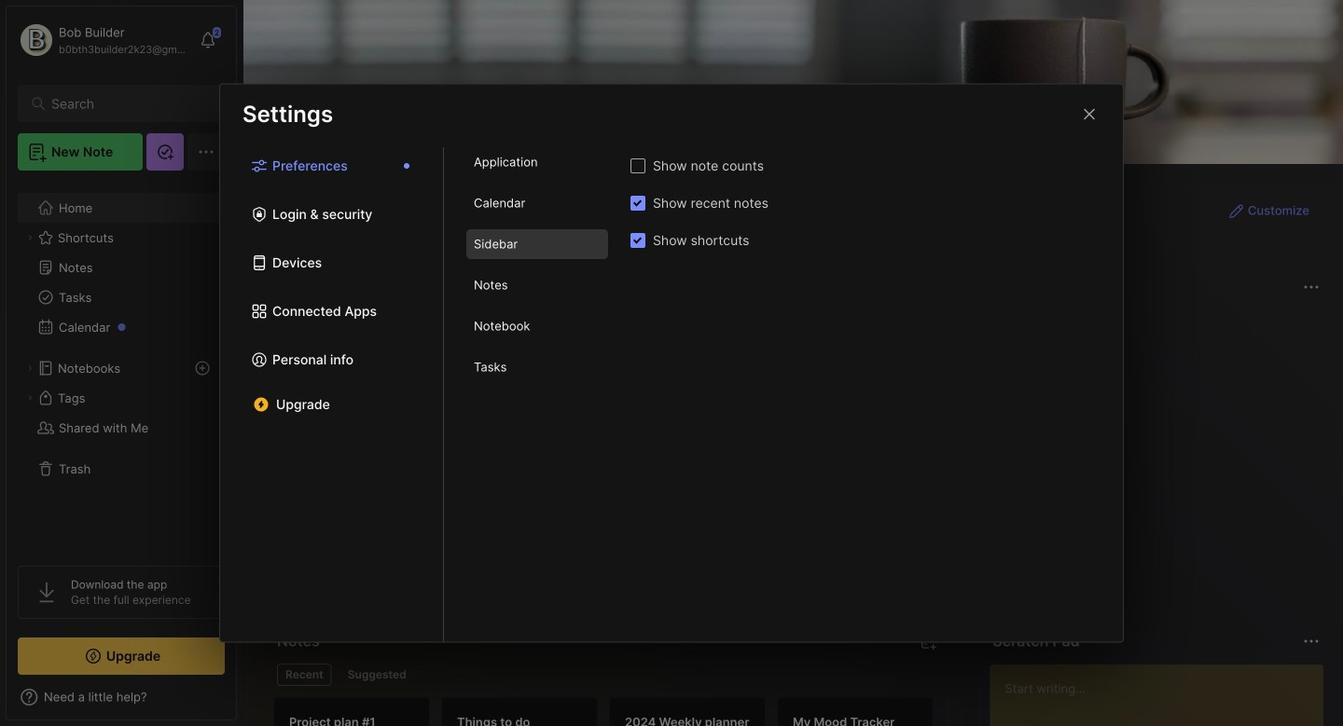 Task type: describe. For each thing, give the bounding box(es) containing it.
expand tags image
[[24, 393, 35, 404]]

none search field inside main element
[[51, 92, 200, 115]]

tree inside main element
[[7, 182, 236, 550]]



Task type: vqa. For each thing, say whether or not it's contained in the screenshot.
search field
yes



Task type: locate. For each thing, give the bounding box(es) containing it.
tab list
[[220, 147, 444, 643], [444, 147, 631, 643], [277, 664, 960, 687]]

tree
[[7, 182, 236, 550]]

Start writing… text field
[[1005, 665, 1323, 727]]

None search field
[[51, 92, 200, 115]]

None checkbox
[[631, 196, 646, 211], [631, 233, 646, 248], [631, 196, 646, 211], [631, 233, 646, 248]]

row group
[[273, 698, 1113, 727]]

Search text field
[[51, 95, 200, 113]]

None checkbox
[[631, 159, 646, 174]]

close image
[[1079, 103, 1101, 126]]

tab
[[467, 147, 608, 177], [467, 189, 608, 218], [467, 230, 608, 259], [467, 271, 608, 300], [467, 312, 608, 342], [467, 353, 608, 383], [277, 664, 332, 687], [339, 664, 415, 687]]

expand notebooks image
[[24, 363, 35, 374]]

main element
[[0, 0, 243, 727]]



